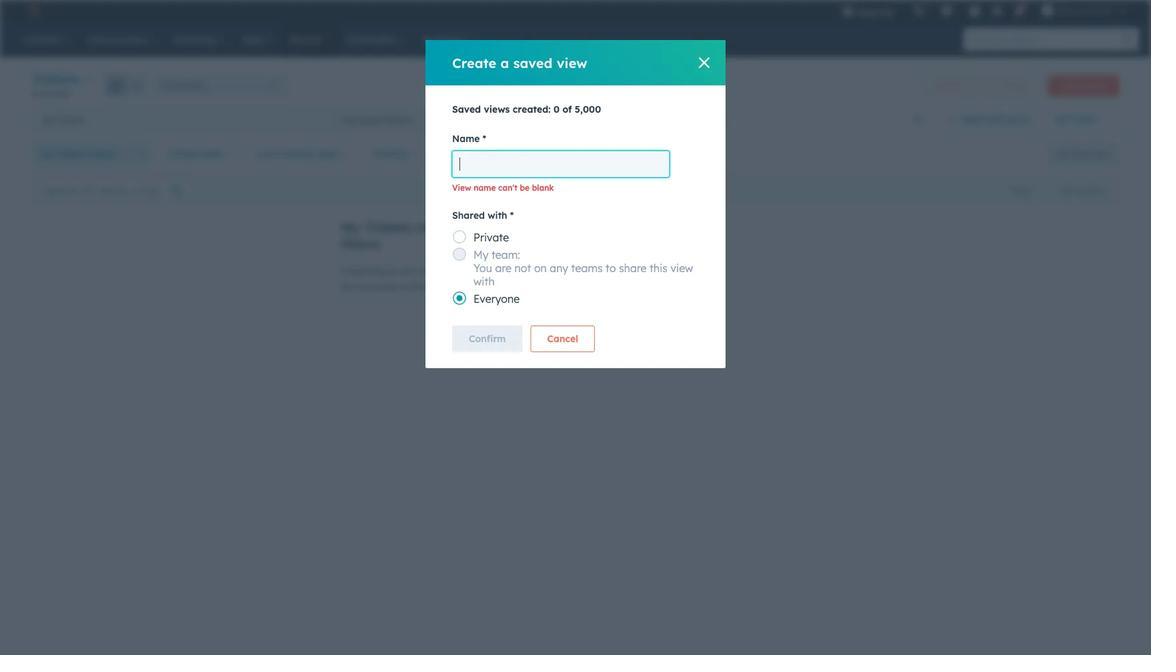Task type: describe. For each thing, give the bounding box(es) containing it.
clear all button
[[558, 141, 615, 167]]

edit
[[1059, 186, 1074, 196]]

created:
[[513, 103, 551, 115]]

pagination navigation
[[481, 335, 588, 353]]

close image
[[699, 57, 710, 68]]

actions
[[936, 81, 964, 91]]

name
[[452, 133, 480, 144]]

views for all
[[1070, 113, 1096, 125]]

edit columns
[[1059, 186, 1108, 196]]

all inside button
[[594, 148, 606, 160]]

name
[[474, 183, 496, 193]]

name element
[[452, 149, 699, 179]]

new
[[417, 265, 435, 277]]

tickets for all tickets
[[56, 114, 85, 125]]

my for my open tickets
[[343, 114, 356, 125]]

date inside 'popup button'
[[202, 148, 223, 160]]

see
[[399, 265, 414, 277]]

(3/5)
[[1007, 113, 1030, 125]]

it!
[[1107, 5, 1114, 16]]

cancel button
[[531, 326, 595, 352]]

this
[[650, 262, 668, 275]]

confirm
[[469, 333, 506, 345]]

none text field inside name 'element'
[[452, 151, 670, 177]]

vhs
[[1057, 5, 1074, 16]]

settings image
[[992, 6, 1004, 18]]

view name can't be blank
[[452, 183, 554, 193]]

all tickets
[[43, 114, 85, 125]]

confirm button
[[452, 326, 523, 352]]

share
[[619, 262, 647, 275]]

a inside create a saved view dialog
[[501, 54, 509, 71]]

help image
[[969, 6, 981, 18]]

tickets inside no tickets match the current filters.
[[365, 219, 412, 236]]

system
[[428, 281, 459, 293]]

tickets for unassigned tickets
[[697, 114, 726, 125]]

create date
[[168, 148, 223, 160]]

vhs can fix it!
[[1057, 5, 1114, 16]]

unassigned tickets
[[643, 114, 726, 125]]

to inside expecting to see new tickets? try again in a few seconds as the system catches up.
[[388, 265, 397, 277]]

ticket
[[56, 148, 84, 160]]

columns
[[1076, 186, 1108, 196]]

clear all
[[566, 148, 606, 160]]

upgrade
[[857, 6, 895, 17]]

2 tickets from the left
[[383, 114, 412, 125]]

try
[[475, 265, 488, 277]]

tickets?
[[437, 265, 473, 277]]

private
[[474, 231, 509, 244]]

last
[[257, 148, 277, 160]]

notifications button
[[1009, 0, 1031, 21]]

filters.
[[341, 236, 383, 252]]

open
[[358, 114, 381, 125]]

group inside tickets "banner"
[[105, 74, 147, 96]]

export
[[1009, 186, 1034, 196]]

25 per page
[[597, 338, 652, 349]]

calling icon image
[[913, 5, 925, 17]]

my team: you are not on any teams to share this view with
[[474, 248, 694, 288]]

save view button
[[1047, 143, 1120, 165]]

0 vertical spatial with
[[488, 210, 508, 221]]

no
[[341, 219, 360, 236]]

0 records
[[32, 88, 70, 98]]

ticket
[[1087, 81, 1108, 91]]

(1) ticket owner button
[[32, 141, 134, 167]]

create for create date
[[168, 148, 199, 160]]

create ticket button
[[1049, 75, 1120, 96]]

(1) inside popup button
[[41, 148, 53, 160]]

add view (3/5)
[[962, 113, 1030, 125]]

on
[[534, 262, 547, 275]]

as
[[398, 281, 408, 293]]

edit columns button
[[1051, 182, 1116, 199]]

import
[[1003, 81, 1029, 91]]

create a saved view dialog
[[426, 40, 726, 368]]

with inside the my team: you are not on any teams to share this view with
[[474, 275, 495, 288]]

(1) inside button
[[537, 148, 549, 160]]

any
[[550, 262, 569, 275]]

view inside popup button
[[983, 113, 1004, 125]]

be
[[520, 183, 530, 193]]

the inside no tickets match the current filters.
[[462, 219, 484, 236]]

all views link
[[1047, 106, 1105, 133]]

0 inside tickets "banner"
[[32, 88, 37, 98]]

add
[[962, 113, 980, 125]]

view inside button
[[1091, 149, 1108, 159]]

saved
[[514, 54, 553, 71]]

shared
[[452, 210, 485, 221]]

settings link
[[989, 4, 1006, 18]]

my for my team: you are not on any teams to share this view with
[[474, 248, 489, 262]]

tickets button
[[32, 69, 92, 89]]

no tickets match the current filters.
[[341, 219, 536, 252]]

catches
[[462, 281, 496, 293]]

saved
[[452, 103, 481, 115]]

save view
[[1071, 149, 1108, 159]]

search button
[[1117, 28, 1140, 51]]

Search HubSpot search field
[[964, 28, 1128, 51]]

per
[[610, 338, 626, 349]]

teams
[[572, 262, 603, 275]]

5,000
[[575, 103, 601, 115]]

current
[[488, 219, 536, 236]]

the inside expecting to see new tickets? try again in a few seconds as the system catches up.
[[411, 281, 425, 293]]

calling icon button
[[908, 2, 931, 20]]



Task type: vqa. For each thing, say whether or not it's contained in the screenshot.
Edit columns button
yes



Task type: locate. For each thing, give the bounding box(es) containing it.
0 horizontal spatial tickets
[[56, 114, 85, 125]]

records
[[40, 88, 70, 98]]

0 vertical spatial tickets
[[32, 71, 79, 87]]

1 horizontal spatial the
[[462, 219, 484, 236]]

to left see
[[388, 265, 397, 277]]

2 (1) from the left
[[537, 148, 549, 160]]

create left ticket
[[1060, 81, 1085, 91]]

my inside the my team: you are not on any teams to share this view with
[[474, 248, 489, 262]]

views right saved
[[484, 103, 510, 115]]

to
[[606, 262, 616, 275], [388, 265, 397, 277]]

a
[[501, 54, 509, 71], [529, 265, 535, 277]]

0 vertical spatial create
[[452, 54, 497, 71]]

again
[[491, 265, 516, 277]]

prev
[[507, 338, 528, 349]]

activity
[[280, 148, 316, 160]]

seconds
[[360, 281, 396, 293]]

view right 'saved' on the left top of page
[[557, 54, 588, 71]]

1 horizontal spatial tickets
[[365, 219, 412, 236]]

tickets inside popup button
[[32, 71, 79, 87]]

(1) ticket owner
[[41, 148, 116, 160]]

views for saved
[[484, 103, 510, 115]]

menu
[[833, 0, 1136, 21]]

1 tickets from the left
[[56, 114, 85, 125]]

with
[[488, 210, 508, 221], [474, 275, 495, 288]]

the
[[462, 219, 484, 236], [411, 281, 425, 293]]

0 horizontal spatial a
[[501, 54, 509, 71]]

with left the *
[[488, 210, 508, 221]]

1 horizontal spatial my
[[474, 248, 489, 262]]

1 vertical spatial a
[[529, 265, 535, 277]]

0
[[32, 88, 37, 98], [554, 103, 560, 115]]

2 date from the left
[[318, 148, 340, 160]]

upgrade image
[[842, 6, 854, 18]]

all inside button
[[43, 114, 53, 125]]

1 horizontal spatial 0
[[554, 103, 560, 115]]

a inside expecting to see new tickets? try again in a few seconds as the system catches up.
[[529, 265, 535, 277]]

not
[[515, 262, 531, 275]]

3 tickets from the left
[[697, 114, 726, 125]]

all for all tickets
[[43, 114, 53, 125]]

0 horizontal spatial 0
[[32, 88, 37, 98]]

marketplaces button
[[933, 0, 961, 21]]

help button
[[964, 0, 987, 21]]

0 horizontal spatial the
[[411, 281, 425, 293]]

expecting to see new tickets? try again in a few seconds as the system catches up.
[[341, 265, 535, 293]]

to inside the my team: you are not on any teams to share this view with
[[606, 262, 616, 275]]

with left the up.
[[474, 275, 495, 288]]

match
[[416, 219, 458, 236]]

all left pipelines
[[161, 80, 170, 90]]

tickets down records
[[56, 114, 85, 125]]

1 horizontal spatial a
[[529, 265, 535, 277]]

hubspot link
[[16, 3, 50, 19]]

fix
[[1094, 5, 1104, 16]]

up.
[[498, 281, 512, 293]]

prev button
[[481, 335, 532, 353]]

2 horizontal spatial create
[[1060, 81, 1085, 91]]

0 horizontal spatial (1)
[[41, 148, 53, 160]]

hubspot image
[[24, 3, 40, 19]]

tickets up records
[[32, 71, 79, 87]]

vhs can fix it! button
[[1034, 0, 1134, 21]]

(1) left ticket in the left top of the page
[[41, 148, 53, 160]]

0 vertical spatial the
[[462, 219, 484, 236]]

advanced
[[458, 148, 504, 160]]

1 vertical spatial tickets
[[365, 219, 412, 236]]

create inside 'popup button'
[[168, 148, 199, 160]]

view right the this at the top
[[671, 262, 694, 275]]

menu item
[[904, 0, 907, 21]]

can
[[1077, 5, 1092, 16]]

the right match
[[462, 219, 484, 236]]

page
[[629, 338, 652, 349]]

marketplaces image
[[941, 6, 953, 18]]

1 horizontal spatial create
[[452, 54, 497, 71]]

tickets right unassigned at the top right
[[697, 114, 726, 125]]

unassigned
[[643, 114, 695, 125]]

all inside 'popup button'
[[161, 80, 170, 90]]

in
[[519, 265, 527, 277]]

group
[[105, 74, 147, 96]]

1 vertical spatial my
[[474, 248, 489, 262]]

everyone
[[474, 292, 520, 306]]

my open tickets button
[[332, 106, 633, 133]]

views down "create ticket" button
[[1070, 113, 1096, 125]]

tickets right open
[[383, 114, 412, 125]]

0 horizontal spatial tickets
[[32, 71, 79, 87]]

2 horizontal spatial tickets
[[697, 114, 726, 125]]

views inside create a saved view dialog
[[484, 103, 510, 115]]

view inside the my team: you are not on any teams to share this view with
[[671, 262, 694, 275]]

tickets
[[32, 71, 79, 87], [365, 219, 412, 236]]

0 vertical spatial my
[[343, 114, 356, 125]]

0 horizontal spatial create
[[168, 148, 199, 160]]

create inside dialog
[[452, 54, 497, 71]]

0 vertical spatial 0
[[32, 88, 37, 98]]

all tickets button
[[32, 106, 332, 133]]

2 vertical spatial create
[[168, 148, 199, 160]]

priority button
[[365, 141, 427, 167]]

tickets
[[56, 114, 85, 125], [383, 114, 412, 125], [697, 114, 726, 125]]

date
[[202, 148, 223, 160], [318, 148, 340, 160]]

actions button
[[925, 75, 983, 96]]

team:
[[492, 248, 520, 262]]

date down all tickets button
[[202, 148, 223, 160]]

0 inside create a saved view dialog
[[554, 103, 560, 115]]

1 horizontal spatial (1)
[[537, 148, 549, 160]]

expecting
[[341, 265, 385, 277]]

all views
[[1056, 113, 1096, 125]]

create up saved
[[452, 54, 497, 71]]

the right as
[[411, 281, 425, 293]]

0 horizontal spatial my
[[343, 114, 356, 125]]

create a saved view
[[452, 54, 588, 71]]

a left 'saved' on the left top of page
[[501, 54, 509, 71]]

0 horizontal spatial views
[[484, 103, 510, 115]]

my left open
[[343, 114, 356, 125]]

clear
[[566, 148, 591, 160]]

1 vertical spatial 0
[[554, 103, 560, 115]]

all for all pipelines
[[161, 80, 170, 90]]

terry turtle image
[[1042, 5, 1054, 17]]

search image
[[1124, 35, 1133, 44]]

0 horizontal spatial date
[[202, 148, 223, 160]]

(1) right 'filters'
[[537, 148, 549, 160]]

to left 'share'
[[606, 262, 616, 275]]

create down all tickets button
[[168, 148, 199, 160]]

view right add
[[983, 113, 1004, 125]]

1 vertical spatial the
[[411, 281, 425, 293]]

cancel
[[547, 333, 579, 345]]

1 vertical spatial create
[[1060, 81, 1085, 91]]

create ticket
[[1060, 81, 1108, 91]]

1 vertical spatial with
[[474, 275, 495, 288]]

1 date from the left
[[202, 148, 223, 160]]

1 horizontal spatial tickets
[[383, 114, 412, 125]]

1 horizontal spatial to
[[606, 262, 616, 275]]

owner
[[87, 148, 116, 160]]

None text field
[[452, 151, 670, 177]]

create for create ticket
[[1060, 81, 1085, 91]]

export button
[[1000, 182, 1043, 199]]

all for all views
[[1056, 113, 1068, 125]]

1 (1) from the left
[[41, 148, 53, 160]]

0 horizontal spatial to
[[388, 265, 397, 277]]

tickets banner
[[32, 69, 1120, 106]]

view right save
[[1091, 149, 1108, 159]]

my inside button
[[343, 114, 356, 125]]

0 vertical spatial a
[[501, 54, 509, 71]]

last activity date button
[[249, 141, 357, 167]]

0 left records
[[32, 88, 37, 98]]

few
[[341, 281, 357, 293]]

all down 0 records at the left top of page
[[43, 114, 53, 125]]

date right activity in the top left of the page
[[318, 148, 340, 160]]

my open tickets
[[343, 114, 412, 125]]

Search ID, name, or description search field
[[35, 178, 193, 203]]

import button
[[991, 75, 1041, 96]]

my up try
[[474, 248, 489, 262]]

view
[[557, 54, 588, 71], [983, 113, 1004, 125], [1091, 149, 1108, 159], [671, 262, 694, 275]]

1 horizontal spatial date
[[318, 148, 340, 160]]

all down create ticket
[[1056, 113, 1068, 125]]

25 per page button
[[588, 330, 670, 357]]

a right in
[[529, 265, 535, 277]]

1 horizontal spatial views
[[1070, 113, 1096, 125]]

blank
[[532, 183, 554, 193]]

0 left of at the top of the page
[[554, 103, 560, 115]]

tickets right no in the top left of the page
[[365, 219, 412, 236]]

of
[[563, 103, 572, 115]]

shared with * element
[[452, 226, 699, 309]]

pipelines
[[172, 80, 206, 90]]

create for create a saved view
[[452, 54, 497, 71]]

next button
[[532, 335, 588, 353]]

saved views created: 0 of 5,000
[[452, 103, 601, 115]]

create date button
[[159, 141, 241, 167]]

priority
[[374, 148, 409, 160]]

all right clear
[[594, 148, 606, 160]]

are
[[495, 262, 512, 275]]

save
[[1071, 149, 1089, 159]]

shared with *
[[452, 210, 514, 221]]

date inside popup button
[[318, 148, 340, 160]]

menu containing vhs can fix it!
[[833, 0, 1136, 21]]

view
[[452, 183, 472, 193]]

notifications image
[[1014, 6, 1026, 18]]

last activity date
[[257, 148, 340, 160]]

tickets inside button
[[56, 114, 85, 125]]

add view (3/5) button
[[938, 106, 1047, 133]]

create inside button
[[1060, 81, 1085, 91]]

all pipelines button
[[155, 74, 289, 96]]

*
[[510, 210, 514, 221]]



